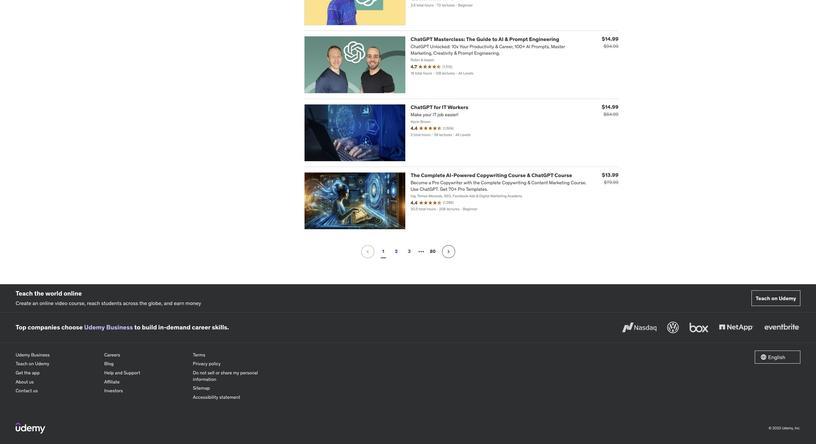 Task type: describe. For each thing, give the bounding box(es) containing it.
guide
[[477, 36, 491, 42]]

workers
[[448, 104, 468, 110]]

2
[[395, 249, 398, 255]]

sell
[[208, 370, 215, 376]]

do not sell or share my personal information button
[[193, 369, 276, 384]]

sitemap
[[193, 386, 210, 391]]

sitemap link
[[193, 384, 276, 393]]

app
[[32, 370, 40, 376]]

english
[[768, 354, 786, 361]]

skills.
[[212, 324, 229, 332]]

terms link
[[193, 351, 276, 360]]

ellipsis image
[[417, 248, 425, 256]]

career
[[192, 324, 211, 332]]

statement
[[219, 395, 240, 400]]

2 link
[[390, 245, 403, 258]]

chatgpt for chatgpt masterclass: the guide to ai & prompt engineering
[[411, 36, 433, 42]]

1 link
[[377, 245, 390, 258]]

1 vertical spatial teach on udemy link
[[16, 360, 99, 369]]

demand
[[166, 324, 191, 332]]

information
[[193, 377, 216, 382]]

$13.99 $79.99
[[602, 172, 619, 185]]

udemy image
[[16, 423, 45, 434]]

$79.99
[[604, 179, 619, 185]]

nasdaq image
[[621, 321, 658, 335]]

$94.99
[[604, 43, 619, 49]]

about
[[16, 379, 28, 385]]

top
[[16, 324, 26, 332]]

chatgpt for it workers link
[[411, 104, 468, 110]]

get the app link
[[16, 369, 99, 378]]

globe,
[[148, 300, 163, 307]]

eventbrite image
[[763, 321, 801, 335]]

0 vertical spatial us
[[29, 379, 34, 385]]

earn
[[174, 300, 184, 307]]

the inside udemy business teach on udemy get the app about us contact us
[[24, 370, 31, 376]]

help
[[104, 370, 114, 376]]

$64.99
[[604, 111, 619, 117]]

0 vertical spatial the
[[466, 36, 475, 42]]

teach on udemy
[[756, 295, 796, 302]]

udemy up eventbrite image
[[779, 295, 796, 302]]

it
[[442, 104, 447, 110]]

netapp image
[[718, 321, 755, 335]]

masterclass:
[[434, 36, 465, 42]]

an
[[33, 300, 38, 307]]

1 course from the left
[[508, 172, 526, 178]]

english button
[[755, 351, 801, 364]]

$13.99
[[602, 172, 619, 178]]

copywriting
[[477, 172, 507, 178]]

top companies choose udemy business to build in-demand career skills.
[[16, 324, 229, 332]]

ai-
[[446, 172, 454, 178]]

privacy
[[193, 361, 208, 367]]

teach inside udemy business teach on udemy get the app about us contact us
[[16, 361, 28, 367]]

80
[[430, 249, 436, 255]]

the complete ai-powered copywriting course & chatgpt course link
[[411, 172, 572, 178]]

$14.99 for chatgpt for it workers
[[602, 104, 619, 110]]

about us link
[[16, 378, 99, 387]]

or
[[216, 370, 220, 376]]

teach for the
[[16, 290, 33, 297]]

teach the world online create an online video course, reach students across the globe, and earn money
[[16, 290, 201, 307]]

share
[[221, 370, 232, 376]]

choose
[[61, 324, 83, 332]]

engineering
[[529, 36, 559, 42]]

chatgpt for chatgpt for it workers
[[411, 104, 433, 110]]

contact us link
[[16, 387, 99, 396]]

contact
[[16, 388, 32, 394]]

2 vertical spatial chatgpt
[[532, 172, 554, 178]]

0 horizontal spatial online
[[39, 300, 54, 307]]

1 horizontal spatial online
[[64, 290, 82, 297]]

money
[[186, 300, 201, 307]]

create
[[16, 300, 31, 307]]

policy
[[209, 361, 221, 367]]

for
[[434, 104, 441, 110]]

privacy policy link
[[193, 360, 276, 369]]

complete
[[421, 172, 445, 178]]

2 horizontal spatial the
[[139, 300, 147, 307]]

0 horizontal spatial to
[[134, 324, 141, 332]]

©
[[769, 426, 772, 431]]

build
[[142, 324, 157, 332]]

teach for on
[[756, 295, 770, 302]]

do
[[193, 370, 199, 376]]



Task type: locate. For each thing, give the bounding box(es) containing it.
1 vertical spatial $14.99
[[602, 104, 619, 110]]

1 vertical spatial online
[[39, 300, 54, 307]]

1 horizontal spatial the
[[466, 36, 475, 42]]

0 vertical spatial teach on udemy link
[[752, 291, 801, 306]]

1 horizontal spatial teach on udemy link
[[752, 291, 801, 306]]

2 course from the left
[[555, 172, 572, 178]]

&
[[505, 36, 508, 42], [527, 172, 530, 178]]

inc.
[[795, 426, 801, 431]]

on up eventbrite image
[[772, 295, 778, 302]]

the complete ai-powered copywriting course & chatgpt course
[[411, 172, 572, 178]]

1 vertical spatial and
[[115, 370, 123, 376]]

udemy business link up get the app link
[[16, 351, 99, 360]]

$14.99
[[602, 36, 619, 42], [602, 104, 619, 110]]

1 vertical spatial the
[[139, 300, 147, 307]]

1 vertical spatial chatgpt
[[411, 104, 433, 110]]

online
[[64, 290, 82, 297], [39, 300, 54, 307]]

$14.99 up '$64.99'
[[602, 104, 619, 110]]

and inside teach the world online create an online video course, reach students across the globe, and earn money
[[164, 300, 173, 307]]

chatgpt masterclass: the guide to ai & prompt engineering link
[[411, 36, 559, 42]]

© 2023 udemy, inc.
[[769, 426, 801, 431]]

accessibility
[[193, 395, 218, 400]]

the right get
[[24, 370, 31, 376]]

companies
[[28, 324, 60, 332]]

my
[[233, 370, 239, 376]]

and inside careers blog help and support affiliate investors
[[115, 370, 123, 376]]

& for prompt
[[505, 36, 508, 42]]

students
[[101, 300, 122, 307]]

1 vertical spatial to
[[134, 324, 141, 332]]

on
[[772, 295, 778, 302], [29, 361, 34, 367]]

udemy up app
[[35, 361, 49, 367]]

reach
[[87, 300, 100, 307]]

to left build
[[134, 324, 141, 332]]

0 vertical spatial business
[[106, 324, 133, 332]]

1 horizontal spatial course
[[555, 172, 572, 178]]

$14.99 $94.99
[[602, 36, 619, 49]]

accessibility statement link
[[193, 393, 276, 402]]

teach on udemy link up the about us link at the bottom left of page
[[16, 360, 99, 369]]

udemy right choose
[[84, 324, 105, 332]]

3 link
[[403, 245, 416, 258]]

to left 'ai'
[[492, 36, 498, 42]]

1 horizontal spatial and
[[164, 300, 173, 307]]

$14.99 up $94.99
[[602, 36, 619, 42]]

udemy business link
[[84, 324, 133, 332], [16, 351, 99, 360]]

and right help
[[115, 370, 123, 376]]

terms
[[193, 352, 205, 358]]

udemy business link down students
[[84, 324, 133, 332]]

0 vertical spatial and
[[164, 300, 173, 307]]

& for chatgpt
[[527, 172, 530, 178]]

0 horizontal spatial on
[[29, 361, 34, 367]]

investors link
[[104, 387, 188, 396]]

1 horizontal spatial business
[[106, 324, 133, 332]]

business up app
[[31, 352, 50, 358]]

0 horizontal spatial and
[[115, 370, 123, 376]]

not
[[200, 370, 207, 376]]

blog
[[104, 361, 114, 367]]

0 vertical spatial chatgpt
[[411, 36, 433, 42]]

the up an
[[34, 290, 44, 297]]

udemy
[[779, 295, 796, 302], [84, 324, 105, 332], [16, 352, 30, 358], [35, 361, 49, 367]]

volkswagen image
[[666, 321, 680, 335]]

personal
[[240, 370, 258, 376]]

in-
[[158, 324, 166, 332]]

1 vertical spatial udemy business link
[[16, 351, 99, 360]]

udemy up get
[[16, 352, 30, 358]]

0 horizontal spatial the
[[24, 370, 31, 376]]

previous page image
[[364, 248, 371, 255]]

the left guide
[[466, 36, 475, 42]]

0 vertical spatial &
[[505, 36, 508, 42]]

blog link
[[104, 360, 188, 369]]

2 vertical spatial the
[[24, 370, 31, 376]]

0 vertical spatial udemy business link
[[84, 324, 133, 332]]

0 vertical spatial the
[[34, 290, 44, 297]]

1 horizontal spatial on
[[772, 295, 778, 302]]

online up "course,"
[[64, 290, 82, 297]]

us right contact
[[33, 388, 38, 394]]

1 vertical spatial &
[[527, 172, 530, 178]]

prompt
[[509, 36, 528, 42]]

udemy business teach on udemy get the app about us contact us
[[16, 352, 50, 394]]

$14.99 for chatgpt masterclass: the guide to ai & prompt engineering
[[602, 36, 619, 42]]

teach
[[16, 290, 33, 297], [756, 295, 770, 302], [16, 361, 28, 367]]

0 horizontal spatial teach on udemy link
[[16, 360, 99, 369]]

us
[[29, 379, 34, 385], [33, 388, 38, 394]]

video
[[55, 300, 67, 307]]

online right an
[[39, 300, 54, 307]]

the left complete
[[411, 172, 420, 178]]

0 horizontal spatial business
[[31, 352, 50, 358]]

on inside udemy business teach on udemy get the app about us contact us
[[29, 361, 34, 367]]

course
[[508, 172, 526, 178], [555, 172, 572, 178]]

support
[[124, 370, 140, 376]]

0 vertical spatial online
[[64, 290, 82, 297]]

teach inside teach the world online create an online video course, reach students across the globe, and earn money
[[16, 290, 33, 297]]

0 vertical spatial on
[[772, 295, 778, 302]]

2 $14.99 from the top
[[602, 104, 619, 110]]

investors
[[104, 388, 123, 394]]

0 vertical spatial $14.99
[[602, 36, 619, 42]]

and left earn
[[164, 300, 173, 307]]

affiliate link
[[104, 378, 188, 387]]

1 horizontal spatial the
[[34, 290, 44, 297]]

udemy,
[[782, 426, 794, 431]]

next page image
[[445, 248, 452, 255]]

1
[[382, 249, 384, 255]]

0 horizontal spatial &
[[505, 36, 508, 42]]

terms privacy policy do not sell or share my personal information sitemap accessibility statement
[[193, 352, 258, 400]]

powered
[[454, 172, 476, 178]]

box image
[[688, 321, 710, 335]]

1 vertical spatial us
[[33, 388, 38, 394]]

teach on udemy link up eventbrite image
[[752, 291, 801, 306]]

small image
[[761, 354, 767, 361]]

1 horizontal spatial to
[[492, 36, 498, 42]]

business down students
[[106, 324, 133, 332]]

help and support link
[[104, 369, 188, 378]]

affiliate
[[104, 379, 120, 385]]

course,
[[69, 300, 86, 307]]

1 $14.99 from the top
[[602, 36, 619, 42]]

0 vertical spatial to
[[492, 36, 498, 42]]

$14.99 $64.99
[[602, 104, 619, 117]]

chatgpt for it workers
[[411, 104, 468, 110]]

on up app
[[29, 361, 34, 367]]

careers link
[[104, 351, 188, 360]]

1 vertical spatial on
[[29, 361, 34, 367]]

2023
[[773, 426, 781, 431]]

world
[[45, 290, 62, 297]]

business inside udemy business teach on udemy get the app about us contact us
[[31, 352, 50, 358]]

1 vertical spatial business
[[31, 352, 50, 358]]

careers blog help and support affiliate investors
[[104, 352, 140, 394]]

0 horizontal spatial the
[[411, 172, 420, 178]]

across
[[123, 300, 138, 307]]

1 vertical spatial the
[[411, 172, 420, 178]]

business
[[106, 324, 133, 332], [31, 352, 50, 358]]

1 horizontal spatial &
[[527, 172, 530, 178]]

ai
[[499, 36, 504, 42]]

0 horizontal spatial course
[[508, 172, 526, 178]]

careers
[[104, 352, 120, 358]]

3
[[408, 249, 411, 255]]

get
[[16, 370, 23, 376]]

the left globe,
[[139, 300, 147, 307]]

chatgpt masterclass: the guide to ai & prompt engineering
[[411, 36, 559, 42]]

us right about
[[29, 379, 34, 385]]

the
[[34, 290, 44, 297], [139, 300, 147, 307], [24, 370, 31, 376]]

and
[[164, 300, 173, 307], [115, 370, 123, 376]]

to
[[492, 36, 498, 42], [134, 324, 141, 332]]



Task type: vqa. For each thing, say whether or not it's contained in the screenshot.


